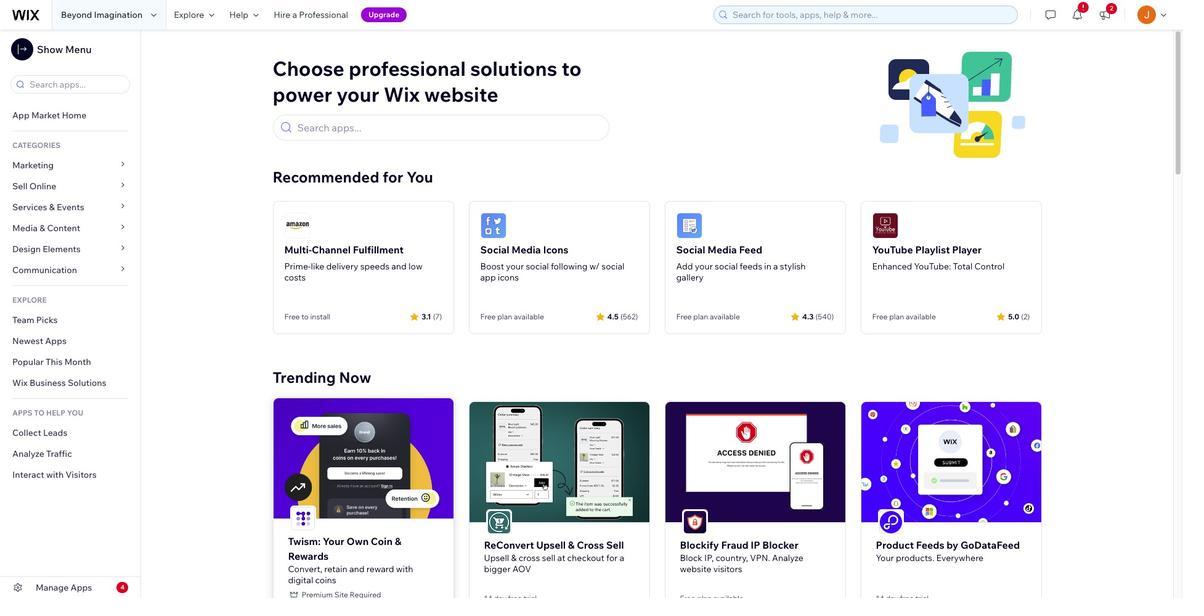 Task type: vqa. For each thing, say whether or not it's contained in the screenshot.


Task type: describe. For each thing, give the bounding box(es) containing it.
visitors
[[66, 469, 97, 480]]

in
[[765, 261, 772, 272]]

coin
[[371, 535, 393, 547]]

apps for manage apps
[[71, 582, 92, 593]]

5.0 (2)
[[1009, 312, 1031, 321]]

sell inside the reconvert upsell & cross sell upsell & cross sell at checkout for a bigger aov
[[607, 539, 624, 551]]

newest apps
[[12, 335, 67, 347]]

app
[[12, 110, 29, 121]]

youtube playlist player enhanced youtube: total control
[[873, 244, 1005, 272]]

picks
[[36, 314, 58, 326]]

app market home
[[12, 110, 87, 121]]

twism: your own coin & rewards icon image
[[291, 507, 315, 530]]

services & events link
[[0, 197, 141, 218]]

youtube playlist player logo image
[[873, 213, 899, 239]]

popular
[[12, 356, 44, 367]]

sell online
[[12, 181, 56, 192]]

block
[[680, 552, 703, 563]]

explore
[[174, 9, 204, 20]]

elements
[[43, 244, 81, 255]]

boost
[[481, 261, 504, 272]]

beyond imagination
[[61, 9, 143, 20]]

analyze inside blockify fraud ip blocker block ip, country, vpn. analyze website visitors
[[773, 552, 804, 563]]

enhanced
[[873, 261, 913, 272]]

sell inside sidebar element
[[12, 181, 28, 192]]

home
[[62, 110, 87, 121]]

country,
[[716, 552, 749, 563]]

youtube
[[873, 244, 914, 256]]

wix business solutions
[[12, 377, 106, 388]]

0 vertical spatial a
[[293, 9, 297, 20]]

icons
[[498, 272, 519, 283]]

leads
[[43, 427, 67, 438]]

4.3
[[803, 312, 814, 321]]

social for social media feed
[[677, 244, 706, 256]]

trending
[[273, 368, 336, 387]]

communication
[[12, 265, 79, 276]]

collect leads link
[[0, 422, 141, 443]]

4.3 (540)
[[803, 312, 835, 321]]

show menu
[[37, 43, 92, 55]]

(562)
[[621, 312, 638, 321]]

analyze traffic
[[12, 448, 72, 459]]

delivery
[[327, 261, 359, 272]]

upgrade
[[369, 10, 400, 19]]

reconvert upsell & cross sell icon image
[[487, 510, 511, 534]]

your inside twism: your own coin & rewards convert, retain and reward with digital coins
[[323, 535, 345, 547]]

& down reconvert
[[511, 552, 517, 563]]

hire a professional link
[[266, 0, 356, 30]]

sidebar element
[[0, 30, 141, 598]]

fulfillment
[[353, 244, 404, 256]]

ip
[[751, 539, 761, 551]]

and inside multi-channel fulfillment prime-like delivery speeds and low costs
[[392, 261, 407, 272]]

costs
[[285, 272, 306, 283]]

website inside choose professional solutions to power your wix website
[[425, 82, 499, 107]]

newest apps link
[[0, 331, 141, 351]]

free for social media feed
[[677, 312, 692, 321]]

reconvert upsell & cross sell upsell & cross sell at checkout for a bigger aov
[[484, 539, 625, 574]]

social for social media icons
[[481, 244, 510, 256]]

wix inside choose professional solutions to power your wix website
[[384, 82, 420, 107]]

4
[[120, 583, 125, 591]]

this
[[46, 356, 63, 367]]

free plan available for social media icons
[[481, 312, 544, 321]]

gallery
[[677, 272, 704, 283]]

help
[[46, 408, 65, 417]]

popular this month link
[[0, 351, 141, 372]]

app
[[481, 272, 496, 283]]

your for social media feed
[[695, 261, 713, 272]]

godatafeed
[[961, 539, 1021, 551]]

sell
[[542, 552, 556, 563]]

explore
[[12, 295, 47, 305]]

choose
[[273, 56, 345, 81]]

events
[[57, 202, 84, 213]]

and inside twism: your own coin & rewards convert, retain and reward with digital coins
[[350, 563, 365, 574]]

4.5
[[608, 312, 619, 321]]

free for social media icons
[[481, 312, 496, 321]]

interact with visitors link
[[0, 464, 141, 485]]

feeds
[[740, 261, 763, 272]]

like
[[311, 261, 325, 272]]

to inside choose professional solutions to power your wix website
[[562, 56, 582, 81]]

plan for youtube playlist player
[[890, 312, 905, 321]]

now
[[339, 368, 371, 387]]

newest
[[12, 335, 43, 347]]

twism: your own coin & rewards convert, retain and reward with digital coins
[[288, 535, 413, 586]]

cross
[[519, 552, 540, 563]]

analyze traffic link
[[0, 443, 141, 464]]

bigger
[[484, 563, 511, 574]]

power
[[273, 82, 332, 107]]

product feeds by godatafeed icon image
[[880, 510, 903, 534]]

your inside the product feeds by godatafeed your products. everywhere
[[877, 552, 895, 563]]

everywhere
[[937, 552, 984, 563]]

free for youtube playlist player
[[873, 312, 888, 321]]

hire
[[274, 9, 291, 20]]

& left content
[[40, 223, 45, 234]]

ip,
[[705, 552, 714, 563]]

(2)
[[1022, 312, 1031, 321]]

market
[[31, 110, 60, 121]]

plan for social media feed
[[694, 312, 709, 321]]

manage apps
[[36, 582, 92, 593]]

your for social media icons
[[506, 261, 524, 272]]

product feeds by godatafeed poster image
[[862, 402, 1042, 522]]

your inside choose professional solutions to power your wix website
[[337, 82, 380, 107]]

design elements link
[[0, 239, 141, 260]]

following
[[551, 261, 588, 272]]

design elements
[[12, 244, 81, 255]]

0 vertical spatial for
[[383, 168, 404, 186]]

social media icons logo image
[[481, 213, 507, 239]]

blockify fraud ip blocker poster image
[[666, 402, 846, 522]]

5.0
[[1009, 312, 1020, 321]]

help
[[230, 9, 249, 20]]

by
[[947, 539, 959, 551]]

popular this month
[[12, 356, 91, 367]]

a inside the reconvert upsell & cross sell upsell & cross sell at checkout for a bigger aov
[[620, 552, 625, 563]]

services & events
[[12, 202, 84, 213]]



Task type: locate. For each thing, give the bounding box(es) containing it.
3 free plan available from the left
[[873, 312, 937, 321]]

1 horizontal spatial website
[[680, 563, 712, 574]]

1 vertical spatial analyze
[[773, 552, 804, 563]]

social
[[481, 244, 510, 256], [677, 244, 706, 256]]

2 horizontal spatial social
[[715, 261, 738, 272]]

1 social from the left
[[481, 244, 510, 256]]

social left 'feeds'
[[715, 261, 738, 272]]

1 vertical spatial and
[[350, 563, 365, 574]]

1 horizontal spatial analyze
[[773, 552, 804, 563]]

playlist
[[916, 244, 951, 256]]

free plan available down gallery
[[677, 312, 740, 321]]

channel
[[312, 244, 351, 256]]

professional
[[299, 9, 348, 20]]

social for social media feed
[[715, 261, 738, 272]]

recommended for you
[[273, 168, 433, 186]]

upsell up 'sell'
[[537, 539, 566, 551]]

your right add
[[695, 261, 713, 272]]

1 horizontal spatial and
[[392, 261, 407, 272]]

analyze down blocker
[[773, 552, 804, 563]]

0 vertical spatial to
[[562, 56, 582, 81]]

apps up this
[[45, 335, 67, 347]]

social up add
[[677, 244, 706, 256]]

feeds
[[917, 539, 945, 551]]

collect leads
[[12, 427, 67, 438]]

4 free from the left
[[873, 312, 888, 321]]

retain
[[325, 563, 348, 574]]

social media feed add your social feeds in a stylish gallery
[[677, 244, 806, 283]]

free plan available down icons
[[481, 312, 544, 321]]

3.1 (7)
[[422, 312, 442, 321]]

available down social media feed add your social feeds in a stylish gallery
[[710, 312, 740, 321]]

your
[[337, 82, 380, 107], [506, 261, 524, 272], [695, 261, 713, 272]]

social
[[526, 261, 549, 272], [602, 261, 625, 272], [715, 261, 738, 272]]

interact with visitors
[[12, 469, 97, 480]]

recommended
[[273, 168, 380, 186]]

total
[[954, 261, 973, 272]]

0 horizontal spatial with
[[46, 469, 64, 480]]

0 horizontal spatial website
[[425, 82, 499, 107]]

website down blockify
[[680, 563, 712, 574]]

0 horizontal spatial wix
[[12, 377, 28, 388]]

search apps... field inside sidebar element
[[26, 76, 126, 93]]

2 horizontal spatial available
[[906, 312, 937, 321]]

team picks
[[12, 314, 58, 326]]

0 horizontal spatial sell
[[12, 181, 28, 192]]

1 horizontal spatial social
[[677, 244, 706, 256]]

3 available from the left
[[906, 312, 937, 321]]

a right in
[[774, 261, 779, 272]]

apps
[[45, 335, 67, 347], [71, 582, 92, 593]]

search apps... field down choose professional solutions to power your wix website
[[294, 115, 603, 140]]

a inside social media feed add your social feeds in a stylish gallery
[[774, 261, 779, 272]]

design
[[12, 244, 41, 255]]

2 horizontal spatial free plan available
[[873, 312, 937, 321]]

solutions
[[471, 56, 558, 81]]

website down solutions
[[425, 82, 499, 107]]

free plan available for social media feed
[[677, 312, 740, 321]]

with inside twism: your own coin & rewards convert, retain and reward with digital coins
[[396, 563, 413, 574]]

to left install
[[302, 312, 309, 321]]

help button
[[222, 0, 266, 30]]

1 horizontal spatial with
[[396, 563, 413, 574]]

0 horizontal spatial media
[[12, 223, 38, 234]]

1 horizontal spatial social
[[602, 261, 625, 272]]

1 horizontal spatial for
[[607, 552, 618, 563]]

1 vertical spatial for
[[607, 552, 618, 563]]

0 vertical spatial apps
[[45, 335, 67, 347]]

2 available from the left
[[710, 312, 740, 321]]

wix down popular
[[12, 377, 28, 388]]

0 horizontal spatial available
[[514, 312, 544, 321]]

and right retain at the left bottom of the page
[[350, 563, 365, 574]]

social inside social media icons boost your social following w/ social app icons
[[481, 244, 510, 256]]

apps
[[12, 408, 32, 417]]

2 vertical spatial a
[[620, 552, 625, 563]]

1 horizontal spatial apps
[[71, 582, 92, 593]]

apps inside newest apps link
[[45, 335, 67, 347]]

media inside social media feed add your social feeds in a stylish gallery
[[708, 244, 737, 256]]

0 horizontal spatial and
[[350, 563, 365, 574]]

player
[[953, 244, 982, 256]]

media
[[12, 223, 38, 234], [512, 244, 541, 256], [708, 244, 737, 256]]

with down "traffic" at the left of the page
[[46, 469, 64, 480]]

media for social media icons
[[512, 244, 541, 256]]

0 horizontal spatial for
[[383, 168, 404, 186]]

website
[[425, 82, 499, 107], [680, 563, 712, 574]]

your down product on the right bottom of the page
[[877, 552, 895, 563]]

free plan available down "enhanced"
[[873, 312, 937, 321]]

sell left online on the left
[[12, 181, 28, 192]]

at
[[558, 552, 566, 563]]

2 free plan available from the left
[[677, 312, 740, 321]]

2 social from the left
[[677, 244, 706, 256]]

media left feed
[[708, 244, 737, 256]]

& left cross
[[568, 539, 575, 551]]

available for feed
[[710, 312, 740, 321]]

low
[[409, 261, 423, 272]]

3 plan from the left
[[890, 312, 905, 321]]

0 horizontal spatial apps
[[45, 335, 67, 347]]

available for icons
[[514, 312, 544, 321]]

manage
[[36, 582, 69, 593]]

1 horizontal spatial free plan available
[[677, 312, 740, 321]]

social media feed logo image
[[677, 213, 703, 239]]

Search for tools, apps, help & more... field
[[729, 6, 1014, 23]]

blockify fraud ip blocker icon image
[[684, 510, 707, 534]]

for inside the reconvert upsell & cross sell upsell & cross sell at checkout for a bigger aov
[[607, 552, 618, 563]]

0 vertical spatial search apps... field
[[26, 76, 126, 93]]

1 horizontal spatial your
[[877, 552, 895, 563]]

1 horizontal spatial plan
[[694, 312, 709, 321]]

media left 'icons'
[[512, 244, 541, 256]]

upsell down reconvert
[[484, 552, 510, 563]]

collect
[[12, 427, 41, 438]]

1 vertical spatial apps
[[71, 582, 92, 593]]

free down gallery
[[677, 312, 692, 321]]

free down app on the top
[[481, 312, 496, 321]]

1 social from the left
[[526, 261, 549, 272]]

website inside blockify fraud ip blocker block ip, country, vpn. analyze website visitors
[[680, 563, 712, 574]]

2 plan from the left
[[694, 312, 709, 321]]

2 social from the left
[[602, 261, 625, 272]]

4.5 (562)
[[608, 312, 638, 321]]

1 free plan available from the left
[[481, 312, 544, 321]]

free to install
[[285, 312, 331, 321]]

media for social media feed
[[708, 244, 737, 256]]

0 vertical spatial upsell
[[537, 539, 566, 551]]

1 plan from the left
[[498, 312, 513, 321]]

for left you
[[383, 168, 404, 186]]

1 vertical spatial to
[[302, 312, 309, 321]]

media inside social media icons boost your social following w/ social app icons
[[512, 244, 541, 256]]

0 horizontal spatial free plan available
[[481, 312, 544, 321]]

apps for newest apps
[[45, 335, 67, 347]]

upsell
[[537, 539, 566, 551], [484, 552, 510, 563]]

fraud
[[722, 539, 749, 551]]

social down 'icons'
[[526, 261, 549, 272]]

1 horizontal spatial a
[[620, 552, 625, 563]]

available down icons
[[514, 312, 544, 321]]

wix inside sidebar element
[[12, 377, 28, 388]]

1 vertical spatial website
[[680, 563, 712, 574]]

1 vertical spatial wix
[[12, 377, 28, 388]]

upgrade button
[[361, 7, 407, 22]]

menu
[[65, 43, 92, 55]]

social for social media icons
[[526, 261, 549, 272]]

0 vertical spatial with
[[46, 469, 64, 480]]

you
[[67, 408, 83, 417]]

free left install
[[285, 312, 300, 321]]

0 horizontal spatial your
[[323, 535, 345, 547]]

available down youtube:
[[906, 312, 937, 321]]

1 vertical spatial with
[[396, 563, 413, 574]]

1 vertical spatial a
[[774, 261, 779, 272]]

1 vertical spatial sell
[[607, 539, 624, 551]]

2
[[1111, 4, 1114, 12]]

and left 'low'
[[392, 261, 407, 272]]

twism: your own coin & rewards poster image
[[273, 398, 454, 518]]

1 vertical spatial upsell
[[484, 552, 510, 563]]

analyze up 'interact'
[[12, 448, 44, 459]]

aov
[[513, 563, 531, 574]]

0 horizontal spatial social
[[481, 244, 510, 256]]

0 vertical spatial wix
[[384, 82, 420, 107]]

free for multi-channel fulfillment
[[285, 312, 300, 321]]

0 vertical spatial website
[[425, 82, 499, 107]]

blocker
[[763, 539, 799, 551]]

multi-
[[285, 244, 312, 256]]

communication link
[[0, 260, 141, 281]]

cross
[[577, 539, 604, 551]]

2 horizontal spatial media
[[708, 244, 737, 256]]

multi-channel fulfillment prime-like delivery speeds and low costs
[[285, 244, 423, 283]]

1 vertical spatial your
[[877, 552, 895, 563]]

plan down "enhanced"
[[890, 312, 905, 321]]

1 horizontal spatial your
[[506, 261, 524, 272]]

trending now
[[273, 368, 371, 387]]

media & content
[[12, 223, 80, 234]]

plan down icons
[[498, 312, 513, 321]]

1 horizontal spatial sell
[[607, 539, 624, 551]]

0 horizontal spatial your
[[337, 82, 380, 107]]

your inside social media feed add your social feeds in a stylish gallery
[[695, 261, 713, 272]]

1 vertical spatial search apps... field
[[294, 115, 603, 140]]

social right w/
[[602, 261, 625, 272]]

products.
[[897, 552, 935, 563]]

show menu button
[[11, 38, 92, 60]]

1 available from the left
[[514, 312, 544, 321]]

to right solutions
[[562, 56, 582, 81]]

0 horizontal spatial search apps... field
[[26, 76, 126, 93]]

2 horizontal spatial plan
[[890, 312, 905, 321]]

2 button
[[1092, 0, 1119, 30]]

choose professional solutions to power your wix website
[[273, 56, 582, 107]]

reconvert upsell & cross sell poster image
[[470, 402, 650, 522]]

a right checkout
[[620, 552, 625, 563]]

1 horizontal spatial upsell
[[537, 539, 566, 551]]

0 horizontal spatial upsell
[[484, 552, 510, 563]]

prime-
[[285, 261, 311, 272]]

media & content link
[[0, 218, 141, 239]]

1 free from the left
[[285, 312, 300, 321]]

own
[[347, 535, 369, 547]]

plan down gallery
[[694, 312, 709, 321]]

1 horizontal spatial available
[[710, 312, 740, 321]]

multi-channel fulfillment logo image
[[285, 213, 310, 239]]

0 vertical spatial analyze
[[12, 448, 44, 459]]

1 horizontal spatial media
[[512, 244, 541, 256]]

wix down professional
[[384, 82, 420, 107]]

0 vertical spatial and
[[392, 261, 407, 272]]

plan for social media icons
[[498, 312, 513, 321]]

available for player
[[906, 312, 937, 321]]

with inside sidebar element
[[46, 469, 64, 480]]

app market home link
[[0, 105, 141, 126]]

your right power
[[337, 82, 380, 107]]

marketing
[[12, 160, 54, 171]]

to
[[34, 408, 45, 417]]

content
[[47, 223, 80, 234]]

& left events
[[49, 202, 55, 213]]

control
[[975, 261, 1005, 272]]

visitors
[[714, 563, 743, 574]]

social up boost
[[481, 244, 510, 256]]

team picks link
[[0, 310, 141, 331]]

0 vertical spatial sell
[[12, 181, 28, 192]]

a right hire
[[293, 9, 297, 20]]

interact
[[12, 469, 44, 480]]

media up "design" at the top of the page
[[12, 223, 38, 234]]

sell right cross
[[607, 539, 624, 551]]

Search apps... field
[[26, 76, 126, 93], [294, 115, 603, 140]]

your inside social media icons boost your social following w/ social app icons
[[506, 261, 524, 272]]

analyze inside "link"
[[12, 448, 44, 459]]

0 horizontal spatial analyze
[[12, 448, 44, 459]]

social inside social media feed add your social feeds in a stylish gallery
[[677, 244, 706, 256]]

apps right manage
[[71, 582, 92, 593]]

search apps... field up home
[[26, 76, 126, 93]]

reconvert
[[484, 539, 534, 551]]

free down "enhanced"
[[873, 312, 888, 321]]

1 horizontal spatial wix
[[384, 82, 420, 107]]

3 free from the left
[[677, 312, 692, 321]]

media inside media & content link
[[12, 223, 38, 234]]

marketing link
[[0, 155, 141, 176]]

categories
[[12, 141, 60, 150]]

2 horizontal spatial a
[[774, 261, 779, 272]]

& right coin
[[395, 535, 402, 547]]

2 free from the left
[[481, 312, 496, 321]]

3 social from the left
[[715, 261, 738, 272]]

0 horizontal spatial plan
[[498, 312, 513, 321]]

a
[[293, 9, 297, 20], [774, 261, 779, 272], [620, 552, 625, 563]]

2 horizontal spatial your
[[695, 261, 713, 272]]

0 vertical spatial your
[[323, 535, 345, 547]]

free plan available for youtube playlist player
[[873, 312, 937, 321]]

0 horizontal spatial a
[[293, 9, 297, 20]]

1 horizontal spatial search apps... field
[[294, 115, 603, 140]]

blockify
[[680, 539, 719, 551]]

your right boost
[[506, 261, 524, 272]]

0 horizontal spatial social
[[526, 261, 549, 272]]

beyond
[[61, 9, 92, 20]]

1 horizontal spatial to
[[562, 56, 582, 81]]

hire a professional
[[274, 9, 348, 20]]

& inside twism: your own coin & rewards convert, retain and reward with digital coins
[[395, 535, 402, 547]]

0 horizontal spatial to
[[302, 312, 309, 321]]

your left own
[[323, 535, 345, 547]]

imagination
[[94, 9, 143, 20]]

with right reward
[[396, 563, 413, 574]]

social inside social media feed add your social feeds in a stylish gallery
[[715, 261, 738, 272]]

coins
[[315, 574, 337, 586]]

for right checkout
[[607, 552, 618, 563]]

traffic
[[46, 448, 72, 459]]

(7)
[[433, 312, 442, 321]]



